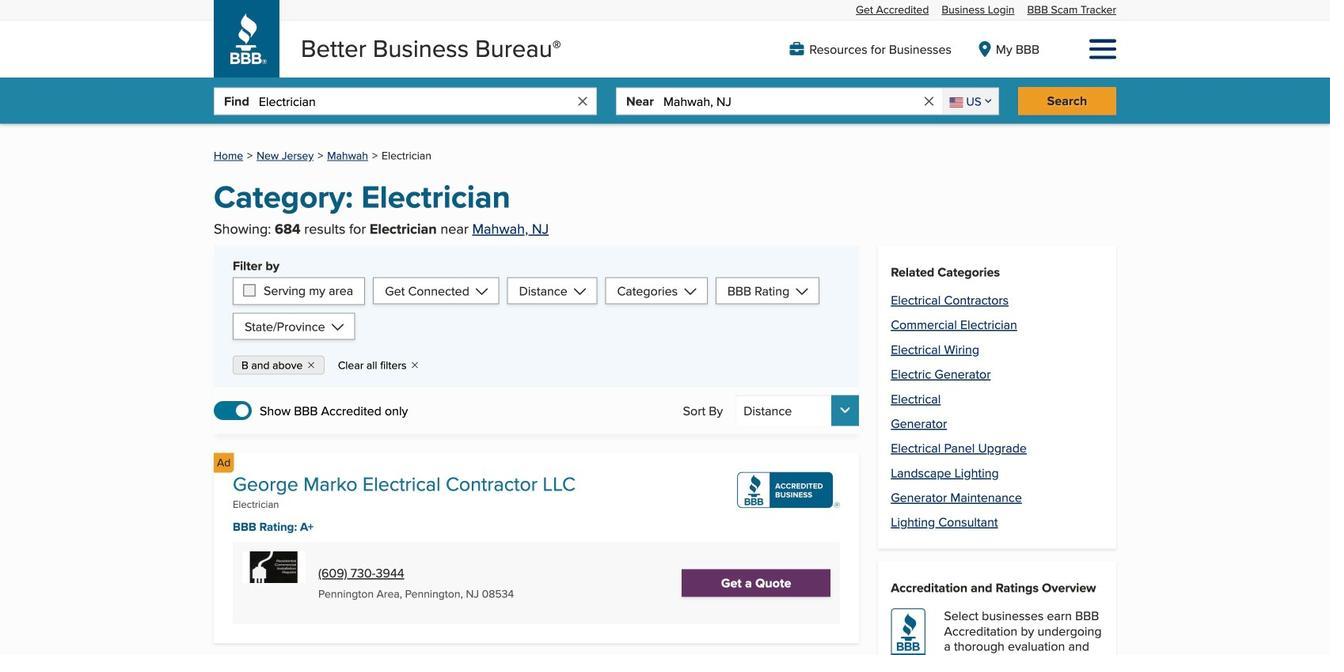 Task type: describe. For each thing, give the bounding box(es) containing it.
accredited business image
[[738, 473, 841, 509]]

clear search image for city, state or zip field
[[922, 94, 937, 108]]



Task type: locate. For each thing, give the bounding box(es) containing it.
accreditation standards image
[[891, 609, 933, 656]]

1 clear search image from the left
[[576, 94, 590, 108]]

None button
[[736, 396, 860, 427]]

clear search image for businesses, charities, category search box
[[576, 94, 590, 108]]

None field
[[943, 88, 999, 114]]

1 horizontal spatial clear search image
[[922, 94, 937, 108]]

businesses, charities, category search field
[[259, 88, 576, 114]]

0 horizontal spatial clear search image
[[576, 94, 590, 108]]

2 clear search image from the left
[[922, 94, 937, 108]]

clear search image
[[576, 94, 590, 108], [922, 94, 937, 108]]

city, state or zip field
[[664, 88, 922, 114]]



Task type: vqa. For each thing, say whether or not it's contained in the screenshot.
not BBB accredited image
no



